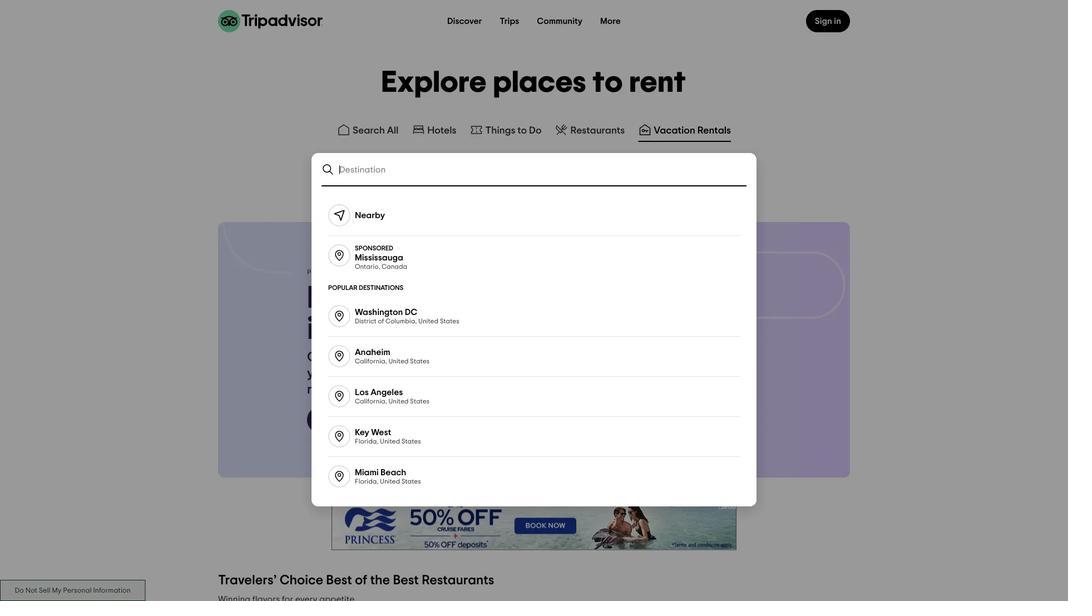 Task type: vqa. For each thing, say whether or not it's contained in the screenshot.
Explore
yes



Task type: locate. For each thing, give the bounding box(es) containing it.
best
[[326, 574, 352, 587], [393, 574, 419, 587]]

1 horizontal spatial by
[[381, 367, 396, 380]]

united down beach
[[380, 478, 400, 485]]

2 vertical spatial a
[[356, 416, 361, 424]]

united for key west
[[380, 438, 400, 445]]

2 california, from the top
[[355, 398, 387, 405]]

0 vertical spatial ai
[[344, 269, 351, 276]]

all
[[387, 125, 399, 135]]

of
[[378, 318, 384, 325], [355, 574, 367, 587]]

by down the personalized
[[381, 367, 396, 380]]

a right get
[[332, 351, 340, 364]]

key west florida, united states
[[355, 428, 421, 445]]

0 horizontal spatial to
[[518, 125, 527, 135]]

florida, inside key west florida, united states
[[355, 438, 379, 445]]

california,
[[355, 358, 387, 365], [355, 398, 387, 405]]

tab list
[[0, 119, 1069, 144]]

search
[[353, 125, 385, 135]]

florida,
[[355, 438, 379, 445], [355, 478, 379, 485]]

states inside anaheim california, united states
[[410, 358, 430, 365]]

trip inside build a trip in minutes
[[407, 282, 457, 314]]

a for get
[[332, 351, 340, 364]]

los
[[355, 388, 369, 397]]

states for key west
[[402, 438, 421, 445]]

get
[[307, 351, 329, 364]]

a for start
[[356, 416, 361, 424]]

0 vertical spatial a
[[382, 282, 401, 314]]

in right the sign
[[835, 17, 842, 26]]

states for los angeles
[[410, 398, 430, 405]]

united inside miami beach florida, united states
[[380, 478, 400, 485]]

states up traveler
[[410, 358, 430, 365]]

california, inside anaheim california, united states
[[355, 358, 387, 365]]

to
[[593, 68, 624, 98], [518, 125, 527, 135]]

start a trip with ai button
[[307, 407, 419, 433]]

just
[[478, 351, 499, 364]]

2 horizontal spatial a
[[382, 282, 401, 314]]

1 california, from the top
[[355, 358, 387, 365]]

beta
[[359, 270, 374, 276]]

0 vertical spatial restaurants
[[571, 125, 625, 135]]

1 vertical spatial to
[[518, 125, 527, 135]]

advertisement region
[[332, 500, 737, 550]]

0 vertical spatial florida,
[[355, 438, 379, 445]]

trip up key
[[363, 416, 377, 424]]

itinerary
[[424, 351, 475, 364]]

2 florida, from the top
[[355, 478, 379, 485]]

ai
[[344, 269, 351, 276], [398, 416, 406, 424]]

0 horizontal spatial a
[[332, 351, 340, 364]]

a up key
[[356, 416, 361, 424]]

states inside key west florida, united states
[[402, 438, 421, 445]]

things to do button
[[468, 121, 544, 142]]

search all button
[[335, 121, 401, 142]]

1 vertical spatial of
[[355, 574, 367, 587]]

search image
[[322, 163, 335, 176]]

trip for minutes
[[407, 282, 457, 314]]

powered by ai
[[307, 269, 351, 276]]

1 vertical spatial ai
[[398, 416, 406, 424]]

by
[[335, 269, 343, 276], [381, 367, 396, 380]]

0 horizontal spatial best
[[326, 574, 352, 587]]

florida, for key
[[355, 438, 379, 445]]

a inside "get a personalized itinerary just for you, guided by traveler tips and reviews."
[[332, 351, 340, 364]]

more button
[[592, 10, 630, 32]]

ontario,
[[355, 263, 380, 270]]

a left dc
[[382, 282, 401, 314]]

1 horizontal spatial restaurants
[[571, 125, 625, 135]]

in
[[835, 17, 842, 26], [307, 314, 332, 345]]

california, inside los angeles california, united states
[[355, 398, 387, 405]]

1 horizontal spatial trip
[[407, 282, 457, 314]]

in inside build a trip in minutes
[[307, 314, 332, 345]]

california, down los
[[355, 398, 387, 405]]

to inside 'link'
[[518, 125, 527, 135]]

reviews.
[[307, 383, 355, 396]]

angeles
[[371, 388, 403, 397]]

1 vertical spatial florida,
[[355, 478, 379, 485]]

united
[[419, 318, 439, 325], [389, 358, 409, 365], [389, 398, 409, 405], [380, 438, 400, 445], [380, 478, 400, 485]]

hotels button
[[410, 121, 459, 142]]

united down west on the bottom left of the page
[[380, 438, 400, 445]]

sign
[[815, 17, 833, 26]]

states up beach
[[402, 438, 421, 445]]

0 vertical spatial california,
[[355, 358, 387, 365]]

ai right "with"
[[398, 416, 406, 424]]

of down the washington
[[378, 318, 384, 325]]

nearby link
[[315, 195, 754, 235]]

trip for ai
[[363, 416, 377, 424]]

start
[[334, 416, 354, 424]]

of for best
[[355, 574, 367, 587]]

search all
[[353, 125, 399, 135]]

united right columbia,
[[419, 318, 439, 325]]

1 horizontal spatial a
[[356, 416, 361, 424]]

california, down anaheim
[[355, 358, 387, 365]]

1 florida, from the top
[[355, 438, 379, 445]]

0 vertical spatial of
[[378, 318, 384, 325]]

1 horizontal spatial ai
[[398, 416, 406, 424]]

in up get
[[307, 314, 332, 345]]

best right the at the bottom left of page
[[393, 574, 419, 587]]

1 horizontal spatial in
[[835, 17, 842, 26]]

0 horizontal spatial by
[[335, 269, 343, 276]]

explore places to rent
[[382, 68, 687, 98]]

1 horizontal spatial best
[[393, 574, 419, 587]]

sign in link
[[806, 10, 850, 32]]

hotels link
[[412, 123, 457, 136]]

rentals
[[698, 125, 731, 135]]

community button
[[528, 10, 592, 32]]

things
[[486, 125, 516, 135]]

united inside key west florida, united states
[[380, 438, 400, 445]]

1 vertical spatial trip
[[363, 416, 377, 424]]

florida, down key
[[355, 438, 379, 445]]

personalized
[[343, 351, 422, 364]]

discover button
[[439, 10, 491, 32]]

hotels
[[428, 125, 457, 135]]

states inside washington dc district of columbia, united states
[[440, 318, 460, 325]]

restaurants
[[571, 125, 625, 135], [422, 574, 494, 587]]

a
[[382, 282, 401, 314], [332, 351, 340, 364], [356, 416, 361, 424]]

states down beach
[[402, 478, 421, 485]]

mississauga
[[355, 253, 403, 262]]

ai up popular at the top of the page
[[344, 269, 351, 276]]

0 horizontal spatial of
[[355, 574, 367, 587]]

ai inside button
[[398, 416, 406, 424]]

states up itinerary at the left bottom of the page
[[440, 318, 460, 325]]

states inside los angeles california, united states
[[410, 398, 430, 405]]

trip
[[407, 282, 457, 314], [363, 416, 377, 424]]

guided
[[335, 367, 378, 380]]

1 vertical spatial california,
[[355, 398, 387, 405]]

0 horizontal spatial in
[[307, 314, 332, 345]]

florida, down miami
[[355, 478, 379, 485]]

start a trip with ai
[[334, 416, 406, 424]]

united for miami beach
[[380, 478, 400, 485]]

0 vertical spatial to
[[593, 68, 624, 98]]

a for build
[[382, 282, 401, 314]]

trips
[[500, 17, 519, 26]]

tab list containing search all
[[0, 119, 1069, 144]]

florida, for miami
[[355, 478, 379, 485]]

united up traveler
[[389, 358, 409, 365]]

1 vertical spatial restaurants
[[422, 574, 494, 587]]

0 vertical spatial in
[[835, 17, 842, 26]]

None search field
[[313, 154, 756, 185]]

states inside miami beach florida, united states
[[402, 478, 421, 485]]

to left rent
[[593, 68, 624, 98]]

of inside washington dc district of columbia, united states
[[378, 318, 384, 325]]

of left the at the bottom left of page
[[355, 574, 367, 587]]

united down angeles on the left of page
[[389, 398, 409, 405]]

1 horizontal spatial to
[[593, 68, 624, 98]]

trip up columbia,
[[407, 282, 457, 314]]

florida, inside miami beach florida, united states
[[355, 478, 379, 485]]

to left the do
[[518, 125, 527, 135]]

states
[[440, 318, 460, 325], [410, 358, 430, 365], [410, 398, 430, 405], [402, 438, 421, 445], [402, 478, 421, 485]]

vacation
[[654, 125, 696, 135]]

more
[[601, 17, 621, 26]]

a inside button
[[356, 416, 361, 424]]

vacation rentals
[[654, 125, 731, 135]]

0 vertical spatial trip
[[407, 282, 457, 314]]

0 horizontal spatial trip
[[363, 416, 377, 424]]

by up popular at the top of the page
[[335, 269, 343, 276]]

beach
[[381, 468, 407, 477]]

united inside los angeles california, united states
[[389, 398, 409, 405]]

trip inside start a trip with ai button
[[363, 416, 377, 424]]

best right choice
[[326, 574, 352, 587]]

1 horizontal spatial of
[[378, 318, 384, 325]]

1 vertical spatial a
[[332, 351, 340, 364]]

the
[[370, 574, 390, 587]]

and
[[474, 367, 498, 380]]

states down traveler
[[410, 398, 430, 405]]

restaurants link
[[555, 123, 625, 136]]

a inside build a trip in minutes
[[382, 282, 401, 314]]

1 vertical spatial in
[[307, 314, 332, 345]]

1 vertical spatial by
[[381, 367, 396, 380]]



Task type: describe. For each thing, give the bounding box(es) containing it.
0 horizontal spatial restaurants
[[422, 574, 494, 587]]

key
[[355, 428, 369, 437]]

destinations
[[359, 284, 404, 291]]

sponsored
[[355, 245, 393, 252]]

states for miami beach
[[402, 478, 421, 485]]

popular destinations
[[328, 284, 404, 291]]

things to do
[[486, 125, 542, 135]]

restaurants inside restaurants link
[[571, 125, 625, 135]]

minutes
[[338, 314, 446, 345]]

vacation rentals link
[[639, 123, 731, 136]]

popular destinations list box
[[315, 186, 754, 505]]

united for los angeles
[[389, 398, 409, 405]]

united inside anaheim california, united states
[[389, 358, 409, 365]]

miami beach florida, united states
[[355, 468, 421, 485]]

dc
[[405, 308, 417, 317]]

restaurants button
[[553, 121, 627, 142]]

anaheim california, united states
[[355, 348, 430, 365]]

discover
[[448, 17, 482, 26]]

travelers'
[[218, 574, 277, 587]]

choice
[[280, 574, 323, 587]]

canada
[[382, 263, 407, 270]]

for
[[502, 351, 519, 364]]

you,
[[307, 367, 333, 380]]

get a personalized itinerary just for you, guided by traveler tips and reviews.
[[307, 351, 519, 396]]

with
[[379, 416, 396, 424]]

anaheim
[[355, 348, 391, 357]]

explore
[[382, 68, 487, 98]]

1 best from the left
[[326, 574, 352, 587]]

columbia,
[[386, 318, 417, 325]]

los angeles california, united states
[[355, 388, 430, 405]]

build a trip in minutes
[[307, 282, 457, 345]]

district
[[355, 318, 377, 325]]

powered
[[307, 269, 334, 276]]

trips button
[[491, 10, 528, 32]]

community
[[537, 17, 583, 26]]

miami
[[355, 468, 379, 477]]

united inside washington dc district of columbia, united states
[[419, 318, 439, 325]]

places
[[494, 68, 587, 98]]

nearby
[[355, 211, 385, 220]]

tips
[[449, 367, 471, 380]]

washington dc district of columbia, united states
[[355, 308, 460, 325]]

by inside "get a personalized itinerary just for you, guided by traveler tips and reviews."
[[381, 367, 396, 380]]

things to do link
[[470, 123, 542, 136]]

washington
[[355, 308, 403, 317]]

sponsored mississauga ontario, canada
[[355, 245, 407, 270]]

0 vertical spatial by
[[335, 269, 343, 276]]

do
[[529, 125, 542, 135]]

travelers' choice best of the best restaurants
[[218, 574, 494, 587]]

vacation rentals button
[[636, 121, 734, 142]]

build
[[307, 282, 375, 314]]

sign in
[[815, 17, 842, 26]]

2 best from the left
[[393, 574, 419, 587]]

popular
[[328, 284, 358, 291]]

west
[[371, 428, 391, 437]]

Search search field
[[340, 165, 747, 175]]

tripadvisor image
[[218, 10, 323, 32]]

rent
[[630, 68, 687, 98]]

traveler
[[399, 367, 446, 380]]

of for district
[[378, 318, 384, 325]]

0 horizontal spatial ai
[[344, 269, 351, 276]]



